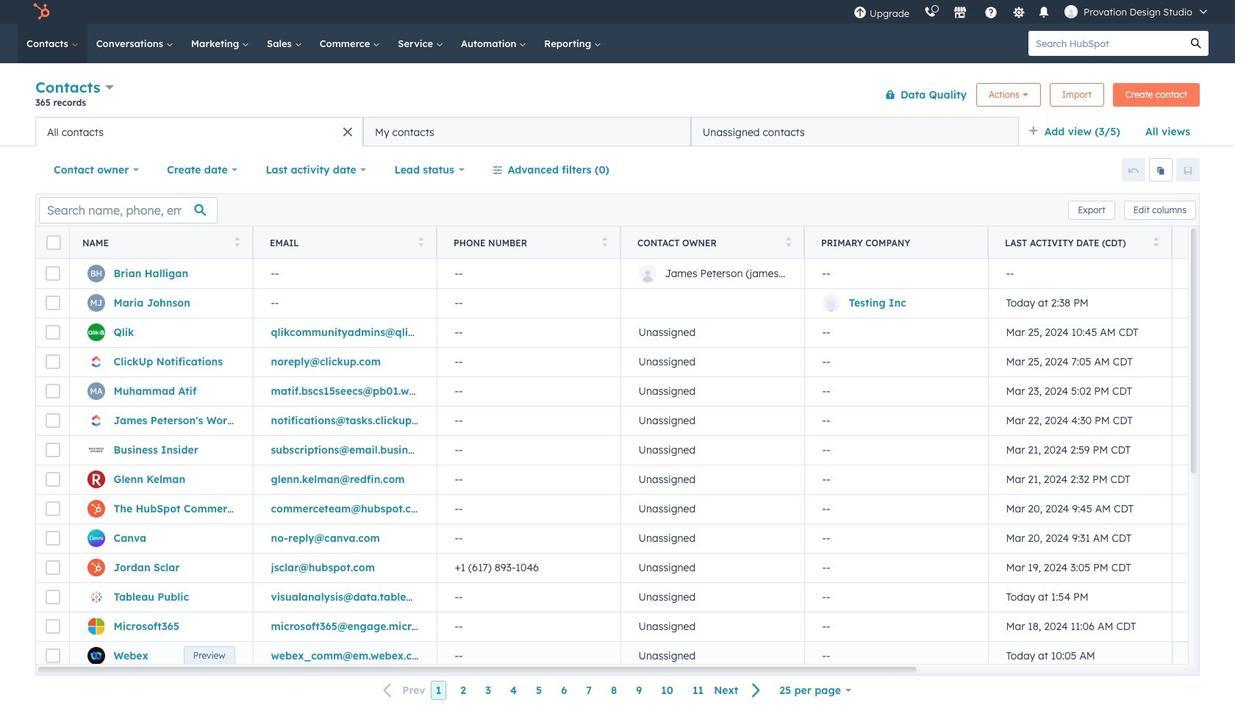 Task type: locate. For each thing, give the bounding box(es) containing it.
press to sort. image
[[418, 236, 424, 247]]

press to sort. element
[[234, 236, 240, 249], [418, 236, 424, 249], [602, 236, 607, 249], [786, 236, 791, 249], [1153, 236, 1159, 249]]

james peterson image
[[1065, 5, 1078, 18]]

banner
[[35, 75, 1200, 117]]

1 press to sort. image from the left
[[234, 236, 240, 247]]

press to sort. image
[[234, 236, 240, 247], [602, 236, 607, 247], [786, 236, 791, 247], [1153, 236, 1159, 247]]

3 press to sort. element from the left
[[602, 236, 607, 249]]

column header
[[804, 226, 989, 259]]

4 press to sort. image from the left
[[1153, 236, 1159, 247]]

2 press to sort. element from the left
[[418, 236, 424, 249]]

4 press to sort. element from the left
[[786, 236, 791, 249]]

menu
[[846, 0, 1218, 24]]

3 press to sort. image from the left
[[786, 236, 791, 247]]

2 press to sort. image from the left
[[602, 236, 607, 247]]

5 press to sort. element from the left
[[1153, 236, 1159, 249]]



Task type: describe. For each thing, give the bounding box(es) containing it.
pagination navigation
[[374, 681, 770, 700]]

marketplaces image
[[954, 7, 967, 20]]

Search HubSpot search field
[[1029, 31, 1184, 56]]

1 press to sort. element from the left
[[234, 236, 240, 249]]

Search name, phone, email addresses, or company search field
[[39, 197, 218, 223]]



Task type: vqa. For each thing, say whether or not it's contained in the screenshot.
"SEARCH HUBSPOT" search box
yes



